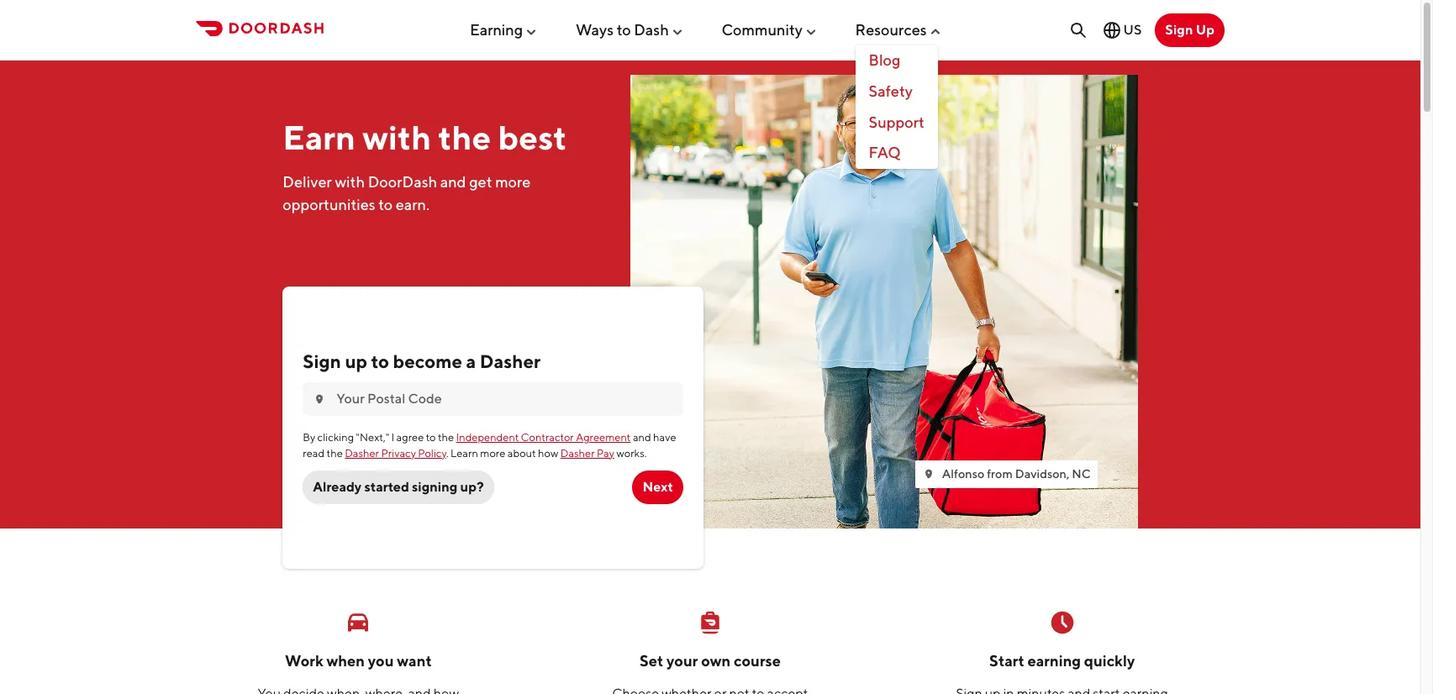 Task type: vqa. For each thing, say whether or not it's contained in the screenshot.
Want
yes



Task type: locate. For each thing, give the bounding box(es) containing it.
dasher
[[480, 351, 541, 372], [345, 447, 379, 460], [561, 447, 595, 460]]

by clicking "next," i agree to the independent contractor agreement
[[303, 431, 631, 444]]

more down independent
[[480, 447, 506, 460]]

dasher up "your postal code" text field
[[480, 351, 541, 372]]

the down the clicking
[[327, 447, 343, 460]]

already
[[313, 479, 362, 495]]

dasher down "next," on the left
[[345, 447, 379, 460]]

privacy
[[381, 447, 416, 460]]

location pin image
[[313, 393, 327, 406]]

to left the earn.
[[379, 196, 393, 213]]

safety link
[[856, 77, 938, 107]]

have
[[653, 431, 677, 444]]

the up get
[[438, 117, 491, 157]]

earn with the best
[[283, 117, 567, 157]]

set
[[640, 652, 664, 670]]

deliver with doordash and get more opportunities to earn.
[[283, 173, 531, 213]]

pay
[[597, 447, 615, 460]]

dasher privacy policy link
[[345, 447, 446, 460]]

clicking
[[317, 431, 354, 444]]

dash
[[634, 21, 669, 38]]

1 vertical spatial with
[[335, 173, 365, 191]]

with for the
[[363, 117, 431, 157]]

0 horizontal spatial sign
[[303, 351, 341, 372]]

up
[[1196, 22, 1215, 38]]

opportunities
[[283, 196, 376, 213]]

0 horizontal spatial and
[[440, 173, 466, 191]]

already started signing up?
[[313, 479, 484, 495]]

community link
[[722, 14, 818, 45]]

when
[[327, 652, 365, 670]]

safety
[[869, 82, 913, 100]]

1 horizontal spatial sign
[[1166, 22, 1193, 38]]

and
[[440, 173, 466, 191], [633, 431, 651, 444]]

0 vertical spatial with
[[363, 117, 431, 157]]

earn.
[[396, 196, 430, 213]]

more for get
[[495, 173, 531, 191]]

0 horizontal spatial dasher
[[345, 447, 379, 460]]

sign left up
[[1166, 22, 1193, 38]]

next
[[643, 479, 674, 495]]

0 vertical spatial more
[[495, 173, 531, 191]]

from
[[987, 467, 1013, 481]]

agreement
[[576, 431, 631, 444]]

1 vertical spatial and
[[633, 431, 651, 444]]

1 horizontal spatial dasher
[[480, 351, 541, 372]]

sign up to become a dasher
[[303, 351, 541, 372]]

with inside the deliver with doordash and get more opportunities to earn.
[[335, 173, 365, 191]]

sign
[[1166, 22, 1193, 38], [303, 351, 341, 372]]

with for doordash
[[335, 173, 365, 191]]

the
[[438, 117, 491, 157], [438, 431, 454, 444], [327, 447, 343, 460]]

start
[[990, 652, 1025, 670]]

location pin image
[[922, 468, 936, 481]]

ways to dash
[[576, 21, 669, 38]]

sign inside sign up button
[[1166, 22, 1193, 38]]

earning
[[470, 21, 523, 38]]

with up doordash
[[363, 117, 431, 157]]

ways
[[576, 21, 614, 38]]

1 horizontal spatial and
[[633, 431, 651, 444]]

i
[[391, 431, 395, 444]]

more right get
[[495, 173, 531, 191]]

more
[[495, 173, 531, 191], [480, 447, 506, 460]]

2 vertical spatial the
[[327, 447, 343, 460]]

contractor
[[521, 431, 574, 444]]

more inside the deliver with doordash and get more opportunities to earn.
[[495, 173, 531, 191]]

works.
[[617, 447, 647, 460]]

1 vertical spatial more
[[480, 447, 506, 460]]

to left dash
[[617, 21, 631, 38]]

work when you want
[[285, 652, 432, 670]]

resources
[[856, 21, 927, 38]]

0 vertical spatial and
[[440, 173, 466, 191]]

sign left up at the bottom
[[303, 351, 341, 372]]

and up works. at bottom left
[[633, 431, 651, 444]]

1 vertical spatial sign
[[303, 351, 341, 372]]

dasher left pay
[[561, 447, 595, 460]]

0 vertical spatial sign
[[1166, 22, 1193, 38]]

blog
[[869, 52, 901, 69]]

earning link
[[470, 14, 538, 45]]

quickly
[[1085, 652, 1135, 670]]

signing
[[412, 479, 458, 495]]

dasher privacy policy . learn more about how dasher pay works.
[[345, 447, 647, 460]]

earn
[[283, 117, 356, 157]]

with up 'opportunities' at the left of the page
[[335, 173, 365, 191]]

become
[[393, 351, 463, 372]]

best
[[498, 117, 567, 157]]

next button
[[633, 471, 684, 504]]

the up .
[[438, 431, 454, 444]]

and left get
[[440, 173, 466, 191]]

a
[[466, 351, 476, 372]]

sign up
[[1166, 22, 1215, 38]]

us
[[1124, 22, 1142, 38]]

1 vertical spatial the
[[438, 431, 454, 444]]

and inside and have read the
[[633, 431, 651, 444]]

resources link
[[856, 14, 942, 45]]

by
[[303, 431, 315, 444]]

independent contractor agreement link
[[456, 431, 631, 444]]

support
[[869, 113, 925, 131]]

.
[[446, 447, 449, 460]]

want
[[397, 652, 432, 670]]

with
[[363, 117, 431, 157], [335, 173, 365, 191]]

read
[[303, 447, 325, 460]]

to
[[617, 21, 631, 38], [379, 196, 393, 213], [371, 351, 389, 372], [426, 431, 436, 444]]



Task type: describe. For each thing, give the bounding box(es) containing it.
the inside and have read the
[[327, 447, 343, 460]]

independent
[[456, 431, 519, 444]]

how
[[538, 447, 559, 460]]

sign for sign up to become a dasher
[[303, 351, 341, 372]]

nc
[[1072, 467, 1091, 481]]

set your own course
[[640, 652, 781, 670]]

policy
[[418, 447, 446, 460]]

sign up button
[[1156, 13, 1225, 47]]

started
[[364, 479, 409, 495]]

globe line image
[[1102, 20, 1122, 40]]

work
[[285, 652, 324, 670]]

support link
[[856, 107, 938, 138]]

0 vertical spatial the
[[438, 117, 491, 157]]

faq link
[[856, 138, 938, 169]]

2 horizontal spatial dasher
[[561, 447, 595, 460]]

sign for sign up
[[1166, 22, 1193, 38]]

alfonso
[[942, 467, 985, 481]]

get
[[469, 173, 492, 191]]

about
[[508, 447, 536, 460]]

up
[[345, 351, 368, 372]]

learn
[[451, 447, 478, 460]]

start earning quickly
[[990, 652, 1135, 670]]

alfonso from davidson, nc image
[[630, 74, 1138, 529]]

to up policy
[[426, 431, 436, 444]]

already started signing up? button
[[303, 471, 494, 504]]

more for learn
[[480, 447, 506, 460]]

"next,"
[[356, 431, 389, 444]]

doordash
[[368, 173, 437, 191]]

agree
[[397, 431, 424, 444]]

davidson,
[[1015, 467, 1070, 481]]

to inside the deliver with doordash and get more opportunities to earn.
[[379, 196, 393, 213]]

order hotbag fill image
[[697, 609, 724, 636]]

own
[[701, 652, 731, 670]]

Your Postal Code text field
[[337, 390, 674, 409]]

and have read the
[[303, 431, 677, 460]]

community
[[722, 21, 803, 38]]

up?
[[460, 479, 484, 495]]

alfonso from davidson, nc
[[942, 467, 1091, 481]]

blog link
[[856, 46, 938, 77]]

faq
[[869, 144, 901, 162]]

earning
[[1028, 652, 1081, 670]]

and inside the deliver with doordash and get more opportunities to earn.
[[440, 173, 466, 191]]

deliver
[[283, 173, 332, 191]]

course
[[734, 652, 781, 670]]

your
[[667, 652, 698, 670]]

vehicle car image
[[345, 609, 372, 636]]

time fill image
[[1049, 609, 1076, 636]]

to right up at the bottom
[[371, 351, 389, 372]]

dasher pay link
[[561, 447, 615, 460]]

ways to dash link
[[576, 14, 684, 45]]

you
[[368, 652, 394, 670]]



